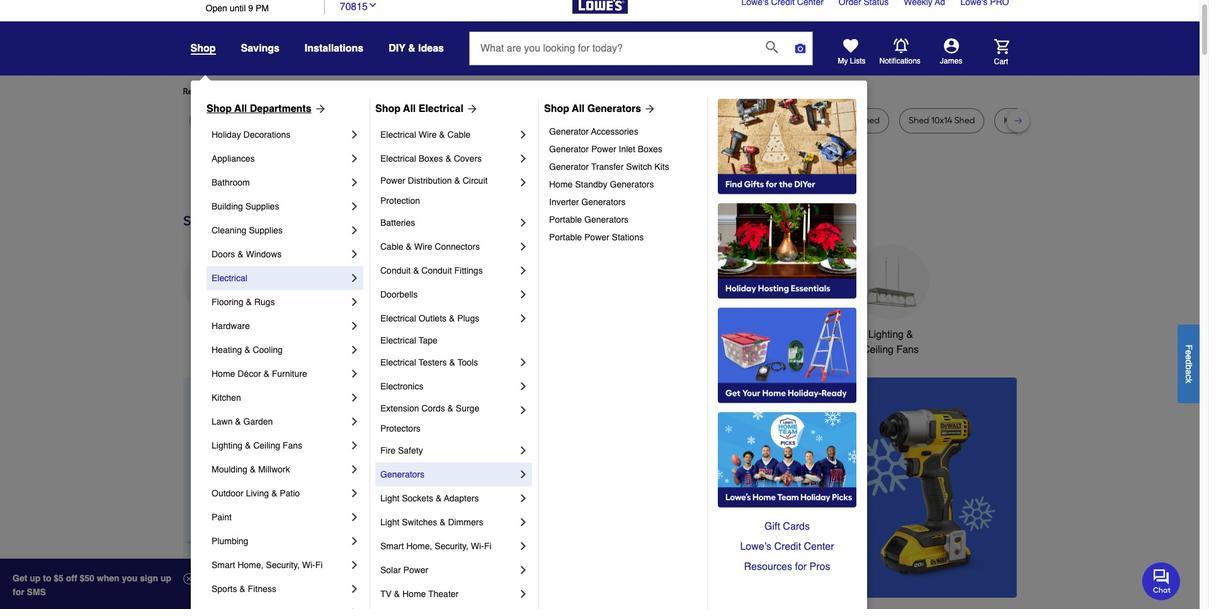 Task type: vqa. For each thing, say whether or not it's contained in the screenshot.
the Bathtub & Shower Caddies link
no



Task type: describe. For each thing, give the bounding box(es) containing it.
supplies for cleaning supplies
[[249, 226, 283, 236]]

resources
[[744, 562, 793, 573]]

chevron right image for conduit & conduit fittings
[[517, 265, 530, 277]]

outdoor
[[212, 489, 244, 499]]

home décor & furniture
[[212, 369, 307, 379]]

light switches & dimmers
[[381, 518, 483, 528]]

& inside home décor & furniture "link"
[[264, 369, 270, 379]]

electronics
[[381, 382, 424, 392]]

building
[[212, 202, 243, 212]]

supplies for building supplies
[[246, 202, 279, 212]]

0 vertical spatial smart home, security, wi-fi
[[381, 542, 492, 552]]

sports & fitness link
[[212, 578, 348, 602]]

chevron right image for solar power link
[[517, 565, 530, 577]]

installations button
[[305, 37, 364, 60]]

transfer
[[591, 162, 624, 172]]

quikrete
[[596, 115, 630, 126]]

diy & ideas button
[[389, 37, 444, 60]]

more suggestions for you
[[323, 86, 424, 97]]

gift cards link
[[718, 517, 857, 537]]

chevron right image for holiday decorations link
[[348, 129, 361, 141]]

kitchen for kitchen
[[212, 393, 241, 403]]

shop button
[[191, 42, 216, 55]]

lighting & ceiling fans button
[[853, 244, 929, 358]]

chevron right image for paint
[[348, 512, 361, 524]]

& inside light sockets & adapters link
[[436, 494, 442, 504]]

0 horizontal spatial fans
[[283, 441, 302, 451]]

lowe's credit center
[[741, 542, 835, 553]]

& inside heating & cooling link
[[245, 345, 250, 355]]

hardie
[[659, 115, 685, 126]]

generators inside shop all generators link
[[588, 103, 641, 115]]

arrow right image for shop all generators
[[641, 103, 657, 115]]

sockets
[[402, 494, 434, 504]]

electrical tape
[[381, 336, 438, 346]]

plumbing link
[[212, 530, 348, 554]]

chevron right image for tv & home theater 'link'
[[517, 588, 530, 601]]

lawn & garden link
[[212, 410, 348, 434]]

lowe's
[[741, 542, 772, 553]]

interior
[[412, 115, 440, 126]]

1 horizontal spatial boxes
[[638, 144, 663, 154]]

chevron right image for lighting & ceiling fans link
[[348, 440, 361, 452]]

adapters
[[444, 494, 479, 504]]

millwork
[[258, 465, 290, 475]]

generator power inlet boxes link
[[549, 140, 699, 158]]

bathroom inside button
[[678, 329, 722, 341]]

0 horizontal spatial ceiling
[[253, 441, 280, 451]]

chevron right image for light switches & dimmers
[[517, 517, 530, 529]]

tv
[[381, 590, 392, 600]]

0 vertical spatial wire
[[419, 130, 437, 140]]

chevron right image for cleaning supplies link on the left
[[348, 224, 361, 237]]

electrical inside the shop all electrical link
[[419, 103, 464, 115]]

up to 50 percent off select tools and accessories. image
[[407, 378, 1017, 598]]

arrow right image for shop all departments
[[312, 103, 327, 115]]

bathroom button
[[662, 244, 737, 343]]

theater
[[428, 590, 459, 600]]

recommended searches for you heading
[[183, 86, 1017, 98]]

electrical for electrical outlets & plugs
[[381, 314, 416, 324]]

solar
[[381, 566, 401, 576]]

flooring
[[212, 297, 244, 307]]

until
[[230, 3, 246, 13]]

you for recommended searches for you
[[298, 86, 312, 97]]

ideas
[[418, 43, 444, 54]]

chevron right image for sports & fitness
[[348, 583, 361, 596]]

& inside cable & wire connectors link
[[406, 242, 412, 252]]

board
[[688, 115, 712, 126]]

portable generators link
[[549, 211, 699, 229]]

electrical outlets & plugs link
[[381, 307, 517, 331]]

chevron right image for plumbing link
[[348, 536, 361, 548]]

savings button
[[241, 37, 280, 60]]

inverter
[[549, 197, 579, 207]]

lighting & ceiling fans inside button
[[863, 329, 919, 356]]

shop all electrical link
[[376, 101, 479, 117]]

cooling
[[253, 345, 283, 355]]

off
[[66, 574, 77, 584]]

1 horizontal spatial fi
[[484, 542, 492, 552]]

hardware
[[212, 321, 250, 331]]

generator for generator transfer switch kits
[[549, 162, 589, 172]]

door
[[390, 115, 409, 126]]

inverter generators link
[[549, 193, 699, 211]]

bathroom link
[[212, 171, 348, 195]]

electrical boxes & covers
[[381, 154, 482, 164]]

paint
[[212, 513, 232, 523]]

cable & wire connectors link
[[381, 235, 517, 259]]

electrical link
[[212, 267, 348, 290]]

lowe's wishes you and your family a happy hanukkah. image
[[183, 166, 1017, 198]]

holiday
[[212, 130, 241, 140]]

light for light switches & dimmers
[[381, 518, 400, 528]]

smart home
[[767, 329, 824, 341]]

1 vertical spatial cable
[[381, 242, 404, 252]]

generators inside portable generators 'link'
[[585, 215, 629, 225]]

appliances inside button
[[196, 329, 245, 341]]

chevron right image for bathroom
[[348, 176, 361, 189]]

home standby generators
[[549, 180, 654, 190]]

lowe's home improvement logo image
[[572, 0, 628, 29]]

b
[[1184, 365, 1195, 370]]

home inside 'link'
[[403, 590, 426, 600]]

2 e from the top
[[1184, 355, 1195, 360]]

electrical for electrical boxes & covers
[[381, 154, 416, 164]]

outdoor living & patio link
[[212, 482, 348, 506]]

c
[[1184, 375, 1195, 379]]

sports & fitness
[[212, 585, 276, 595]]

1 vertical spatial wire
[[414, 242, 433, 252]]

& inside electrical testers & tools link
[[449, 358, 455, 368]]

light sockets & adapters link
[[381, 487, 517, 511]]

25 days of deals. don't miss deals every day. same-day delivery on in-stock orders placed by 2 p m. image
[[183, 378, 387, 598]]

lawn
[[199, 115, 221, 126]]

chevron right image for kitchen 'link'
[[348, 392, 361, 404]]

lighting inside button
[[869, 329, 904, 341]]

when
[[97, 574, 119, 584]]

decorations for holiday
[[244, 130, 291, 140]]

home inside "link"
[[212, 369, 235, 379]]

electrical for electrical testers & tools
[[381, 358, 416, 368]]

chevron right image for batteries link
[[517, 217, 530, 229]]

recommended
[[183, 86, 244, 97]]

get
[[13, 574, 27, 584]]

power for portable power stations
[[585, 232, 610, 243]]

inlet
[[619, 144, 636, 154]]

find gifts for the diyer. image
[[718, 99, 857, 195]]

light for light sockets & adapters
[[381, 494, 400, 504]]

$5
[[54, 574, 64, 584]]

& inside lighting & ceiling fans link
[[245, 441, 251, 451]]

shop for shop all generators
[[544, 103, 570, 115]]

plumbing
[[212, 537, 248, 547]]

power for solar power
[[404, 566, 429, 576]]

1 horizontal spatial wi-
[[471, 542, 484, 552]]

portable power stations
[[549, 232, 644, 243]]

door interior
[[390, 115, 440, 126]]

chevron right image for cable & wire connectors
[[517, 241, 530, 253]]

kitchen faucets button
[[470, 244, 546, 343]]

wallpaper
[[319, 115, 361, 126]]

protectors
[[381, 424, 421, 434]]

0 vertical spatial security,
[[435, 542, 469, 552]]

70815 button
[[340, 0, 378, 14]]

& inside conduit & conduit fittings link
[[413, 266, 419, 276]]

credit
[[775, 542, 801, 553]]

generators link
[[381, 463, 517, 487]]

camera image
[[794, 42, 807, 55]]

windows
[[246, 249, 282, 260]]

chevron right image for electrical
[[348, 272, 361, 285]]

& inside light switches & dimmers link
[[440, 518, 446, 528]]

building supplies
[[212, 202, 279, 212]]

shop for shop all electrical
[[376, 103, 401, 115]]

cleaning
[[212, 226, 247, 236]]

2 vertical spatial smart
[[212, 561, 235, 571]]

electrical outlets & plugs
[[381, 314, 480, 324]]

shed for shed
[[860, 115, 880, 126]]

batteries
[[381, 218, 415, 228]]

2 conduit from the left
[[422, 266, 452, 276]]

0 vertical spatial appliances
[[212, 154, 255, 164]]

power for generator power inlet boxes
[[592, 144, 617, 154]]

flooring & rugs
[[212, 297, 275, 307]]

lists
[[850, 57, 866, 66]]

& inside tv & home theater 'link'
[[394, 590, 400, 600]]

1 horizontal spatial cable
[[448, 130, 471, 140]]

chevron right image for moulding & millwork link
[[348, 464, 361, 476]]

suggestions
[[345, 86, 394, 97]]

chevron right image for generators
[[517, 469, 530, 481]]

lowe's home team holiday picks. image
[[718, 413, 857, 508]]

chevron right image for light sockets & adapters
[[517, 493, 530, 505]]

chevron right image for electrical testers & tools
[[517, 357, 530, 369]]

chevron right image for home décor & furniture "link"
[[348, 368, 361, 381]]

solar power
[[381, 566, 429, 576]]

surge
[[456, 404, 480, 414]]

& inside flooring & rugs link
[[246, 297, 252, 307]]

& inside the 'electrical outlets & plugs' link
[[449, 314, 455, 324]]

extension
[[381, 404, 419, 414]]



Task type: locate. For each thing, give the bounding box(es) containing it.
smart home, security, wi-fi link up fitness
[[212, 554, 348, 578]]

doors
[[212, 249, 235, 260]]

connectors
[[435, 242, 480, 252]]

0 vertical spatial fi
[[484, 542, 492, 552]]

1 horizontal spatial kitchen
[[472, 329, 506, 341]]

tv & home theater
[[381, 590, 459, 600]]

0 horizontal spatial decorations
[[244, 130, 291, 140]]

faucets
[[508, 329, 544, 341]]

1 portable from the top
[[549, 215, 582, 225]]

0 horizontal spatial security,
[[266, 561, 300, 571]]

garden
[[244, 417, 273, 427]]

1 vertical spatial security,
[[266, 561, 300, 571]]

arrow right image down more
[[312, 103, 327, 115]]

you up shop all electrical
[[410, 86, 424, 97]]

1 vertical spatial supplies
[[249, 226, 283, 236]]

security, up sports & fitness link
[[266, 561, 300, 571]]

chevron right image for the 'electrical outlets & plugs' link
[[517, 312, 530, 325]]

1 horizontal spatial smart home, security, wi-fi link
[[381, 535, 517, 559]]

electrical up flooring
[[212, 273, 247, 284]]

2 generator from the top
[[549, 144, 589, 154]]

electrical inside the 'electrical outlets & plugs' link
[[381, 314, 416, 324]]

arrow right image inside shop all generators link
[[641, 103, 657, 115]]

electrical inside 'electrical' link
[[212, 273, 247, 284]]

heating
[[212, 345, 242, 355]]

1 conduit from the left
[[381, 266, 411, 276]]

home, up sports & fitness
[[238, 561, 264, 571]]

safety
[[398, 446, 423, 456]]

fans inside lighting & ceiling fans
[[897, 345, 919, 356]]

2 light from the top
[[381, 518, 400, 528]]

d
[[1184, 360, 1195, 365]]

kitchen up lawn
[[212, 393, 241, 403]]

chevron right image for lawn & garden link
[[348, 416, 361, 428]]

arrow right image up electrical wire & cable link
[[464, 103, 479, 115]]

smart home, security, wi-fi link down "light switches & dimmers"
[[381, 535, 517, 559]]

0 horizontal spatial home,
[[238, 561, 264, 571]]

generators up portable power stations
[[585, 215, 629, 225]]

décor
[[238, 369, 261, 379]]

0 vertical spatial portable
[[549, 215, 582, 225]]

light left switches
[[381, 518, 400, 528]]

ceiling inside button
[[863, 345, 894, 356]]

1 vertical spatial kitchen
[[212, 393, 241, 403]]

electrical inside electrical wire & cable link
[[381, 130, 416, 140]]

shop up door
[[376, 103, 401, 115]]

1 vertical spatial smart
[[381, 542, 404, 552]]

electrical for electrical wire & cable
[[381, 130, 416, 140]]

arrow right image inside the shop all electrical link
[[464, 103, 479, 115]]

1 horizontal spatial smart home, security, wi-fi
[[381, 542, 492, 552]]

appliances up heating
[[196, 329, 245, 341]]

chevron right image for extension cords & surge protectors
[[517, 404, 530, 417]]

moulding & millwork
[[212, 465, 290, 475]]

1 vertical spatial generator
[[549, 144, 589, 154]]

& inside sports & fitness link
[[240, 585, 246, 595]]

shop up lawn mower on the top left of the page
[[207, 103, 232, 115]]

chevron right image for outdoor living & patio link
[[348, 488, 361, 500]]

patio
[[280, 489, 300, 499]]

0 vertical spatial lighting & ceiling fans
[[863, 329, 919, 356]]

shop up toilet at top
[[544, 103, 570, 115]]

portable inside portable power stations link
[[549, 232, 582, 243]]

0 horizontal spatial smart
[[212, 561, 235, 571]]

wire up conduit & conduit fittings
[[414, 242, 433, 252]]

2 portable from the top
[[549, 232, 582, 243]]

conduit up doorbells
[[381, 266, 411, 276]]

1 you from the left
[[298, 86, 312, 97]]

0 horizontal spatial all
[[234, 103, 247, 115]]

1 arrow right image from the left
[[312, 103, 327, 115]]

home, down switches
[[407, 542, 433, 552]]

1 shed from the left
[[741, 115, 761, 126]]

4 shed from the left
[[955, 115, 975, 126]]

search image
[[766, 41, 779, 53]]

0 horizontal spatial bathroom
[[212, 178, 250, 188]]

appliances down the holiday on the left
[[212, 154, 255, 164]]

wire
[[419, 130, 437, 140], [414, 242, 433, 252]]

1 vertical spatial home,
[[238, 561, 264, 571]]

1 vertical spatial bathroom
[[678, 329, 722, 341]]

cart button
[[977, 39, 1010, 66]]

1 horizontal spatial you
[[410, 86, 424, 97]]

chevron right image
[[517, 129, 530, 141], [517, 152, 530, 165], [348, 176, 361, 189], [517, 176, 530, 189], [517, 241, 530, 253], [348, 248, 361, 261], [517, 265, 530, 277], [348, 272, 361, 285], [348, 296, 361, 309], [517, 357, 530, 369], [517, 404, 530, 417], [517, 469, 530, 481], [517, 493, 530, 505], [348, 512, 361, 524], [517, 517, 530, 529], [348, 583, 361, 596]]

all for electrical
[[403, 103, 416, 115]]

get up to $5 off $50 when you sign up for sms
[[13, 574, 171, 598]]

1 horizontal spatial up
[[161, 574, 171, 584]]

1 horizontal spatial bathroom
[[678, 329, 722, 341]]

0 horizontal spatial cable
[[381, 242, 404, 252]]

1 horizontal spatial conduit
[[422, 266, 452, 276]]

chevron right image for building supplies link
[[348, 200, 361, 213]]

1 horizontal spatial fans
[[897, 345, 919, 356]]

1 horizontal spatial ceiling
[[863, 345, 894, 356]]

portable power stations link
[[549, 229, 699, 246]]

1 horizontal spatial home,
[[407, 542, 433, 552]]

f e e d b a c k button
[[1178, 325, 1200, 404]]

arrow right image
[[312, 103, 327, 115], [464, 103, 479, 115], [641, 103, 657, 115]]

all up mower
[[234, 103, 247, 115]]

my lists
[[838, 57, 866, 66]]

fire safety link
[[381, 439, 517, 463]]

0 horizontal spatial smart home, security, wi-fi
[[212, 561, 323, 571]]

you left more
[[298, 86, 312, 97]]

1 vertical spatial smart home, security, wi-fi
[[212, 561, 323, 571]]

outdoor living & patio
[[212, 489, 300, 499]]

chevron right image for heating & cooling link
[[348, 344, 361, 357]]

portable for portable generators
[[549, 215, 582, 225]]

electrical for electrical tape
[[381, 336, 416, 346]]

generators down fire safety
[[381, 470, 425, 480]]

kitchen inside button
[[472, 329, 506, 341]]

wi- up sports & fitness link
[[302, 561, 315, 571]]

arrow right image left hardie
[[641, 103, 657, 115]]

0 vertical spatial light
[[381, 494, 400, 504]]

2 all from the left
[[403, 103, 416, 115]]

generators down home standby generators
[[582, 197, 626, 207]]

3 all from the left
[[572, 103, 585, 115]]

chat invite button image
[[1143, 562, 1181, 601]]

1 shop from the left
[[207, 103, 232, 115]]

home,
[[407, 542, 433, 552], [238, 561, 264, 571]]

pm
[[256, 3, 269, 13]]

more
[[323, 86, 343, 97]]

shed for shed 10x14 shed
[[909, 115, 930, 126]]

portable for portable power stations
[[549, 232, 582, 243]]

generator accessories link
[[549, 123, 699, 140]]

for up shop all electrical
[[396, 86, 408, 97]]

for down get
[[13, 588, 24, 598]]

1 vertical spatial fi
[[315, 561, 323, 571]]

0 horizontal spatial kitchen
[[212, 393, 241, 403]]

generator accessories
[[549, 127, 639, 137]]

supplies up windows
[[249, 226, 283, 236]]

wi- down dimmers
[[471, 542, 484, 552]]

electrical up interior
[[419, 103, 464, 115]]

chevron right image for electronics link
[[517, 381, 530, 393]]

decorations down peel
[[244, 130, 291, 140]]

3 arrow right image from the left
[[641, 103, 657, 115]]

generators down switch
[[610, 180, 654, 190]]

searches
[[246, 86, 283, 97]]

you for more suggestions for you
[[410, 86, 424, 97]]

for up departments
[[284, 86, 296, 97]]

2 shop from the left
[[376, 103, 401, 115]]

0 vertical spatial wi-
[[471, 542, 484, 552]]

0 horizontal spatial boxes
[[419, 154, 443, 164]]

decorations
[[244, 130, 291, 140], [385, 345, 439, 356]]

smart home, security, wi-fi up fitness
[[212, 561, 323, 571]]

0 vertical spatial generator
[[549, 127, 589, 137]]

scroll to item #2 element
[[678, 574, 711, 582]]

conduit
[[381, 266, 411, 276], [422, 266, 452, 276]]

shed right 10x14
[[955, 115, 975, 126]]

0 horizontal spatial you
[[298, 86, 312, 97]]

electrical inside electrical testers & tools link
[[381, 358, 416, 368]]

building supplies link
[[212, 195, 348, 219]]

0 vertical spatial smart
[[767, 329, 794, 341]]

tape
[[419, 336, 438, 346]]

2 horizontal spatial arrow right image
[[641, 103, 657, 115]]

portable down inverter
[[549, 215, 582, 225]]

portable down portable generators on the top
[[549, 232, 582, 243]]

2 horizontal spatial smart
[[767, 329, 794, 341]]

arrow right image inside shop all departments link
[[312, 103, 327, 115]]

generators up quikrete
[[588, 103, 641, 115]]

portable
[[549, 215, 582, 225], [549, 232, 582, 243]]

& inside the doors & windows link
[[238, 249, 244, 260]]

electrical up electronics
[[381, 358, 416, 368]]

1 vertical spatial lighting & ceiling fans
[[212, 441, 302, 451]]

3 shop from the left
[[544, 103, 570, 115]]

3 generator from the top
[[549, 162, 589, 172]]

0 horizontal spatial smart home, security, wi-fi link
[[212, 554, 348, 578]]

living
[[246, 489, 269, 499]]

fire safety
[[381, 446, 423, 456]]

1 horizontal spatial lighting
[[869, 329, 904, 341]]

chevron right image for hardware link
[[348, 320, 361, 333]]

up right 'sign'
[[161, 574, 171, 584]]

1 light from the top
[[381, 494, 400, 504]]

get your home holiday-ready. image
[[718, 308, 857, 404]]

wire down interior
[[419, 130, 437, 140]]

all for generators
[[572, 103, 585, 115]]

chevron right image for doors & windows
[[348, 248, 361, 261]]

electrical inside electrical boxes & covers link
[[381, 154, 416, 164]]

chevron right image for flooring & rugs
[[348, 296, 361, 309]]

0 horizontal spatial shop
[[207, 103, 232, 115]]

extension cords & surge protectors
[[381, 404, 482, 434]]

power up protection
[[381, 176, 406, 186]]

& inside power distribution & circuit protection
[[455, 176, 460, 186]]

& inside lawn & garden link
[[235, 417, 241, 427]]

light sockets & adapters
[[381, 494, 479, 504]]

3 shed from the left
[[909, 115, 930, 126]]

generators inside the home standby generators link
[[610, 180, 654, 190]]

1 horizontal spatial lighting & ceiling fans
[[863, 329, 919, 356]]

sms
[[27, 588, 46, 598]]

0 vertical spatial cable
[[448, 130, 471, 140]]

1 horizontal spatial arrow right image
[[464, 103, 479, 115]]

arrow left image
[[417, 488, 430, 501]]

my
[[838, 57, 848, 66]]

chevron right image for fire safety link
[[517, 445, 530, 457]]

0 vertical spatial ceiling
[[863, 345, 894, 356]]

home standby generators link
[[549, 176, 699, 193]]

all up door interior in the top left of the page
[[403, 103, 416, 115]]

for left pros
[[795, 562, 807, 573]]

decorations for christmas
[[385, 345, 439, 356]]

decorations inside holiday decorations link
[[244, 130, 291, 140]]

supplies up cleaning supplies
[[246, 202, 279, 212]]

chevron down image
[[368, 0, 378, 10]]

moulding
[[212, 465, 247, 475]]

all up generator accessories
[[572, 103, 585, 115]]

2 horizontal spatial shop
[[544, 103, 570, 115]]

1 generator from the top
[[549, 127, 589, 137]]

0 horizontal spatial wi-
[[302, 561, 315, 571]]

1 vertical spatial light
[[381, 518, 400, 528]]

batteries link
[[381, 211, 517, 235]]

electrical down electrical wire & cable
[[381, 154, 416, 164]]

chevron right image for power distribution & circuit protection
[[517, 176, 530, 189]]

electrical testers & tools
[[381, 358, 478, 368]]

fi up sports & fitness link
[[315, 561, 323, 571]]

boxes up distribution
[[419, 154, 443, 164]]

1 e from the top
[[1184, 350, 1195, 355]]

fans
[[897, 345, 919, 356], [283, 441, 302, 451]]

up left to
[[30, 574, 41, 584]]

1 all from the left
[[234, 103, 247, 115]]

doors & windows
[[212, 249, 282, 260]]

0 horizontal spatial conduit
[[381, 266, 411, 276]]

all for departments
[[234, 103, 247, 115]]

home inside button
[[797, 329, 824, 341]]

1 up from the left
[[30, 574, 41, 584]]

power inside power distribution & circuit protection
[[381, 176, 406, 186]]

hardware link
[[212, 314, 348, 338]]

shed 10x14 shed
[[909, 115, 975, 126]]

2 shed from the left
[[860, 115, 880, 126]]

1 vertical spatial decorations
[[385, 345, 439, 356]]

& inside extension cords & surge protectors
[[448, 404, 454, 414]]

savings
[[241, 43, 280, 54]]

fi up solar power link
[[484, 542, 492, 552]]

1 horizontal spatial decorations
[[385, 345, 439, 356]]

for inside get up to $5 off $50 when you sign up for sms
[[13, 588, 24, 598]]

0 horizontal spatial up
[[30, 574, 41, 584]]

appliances button
[[183, 244, 259, 343]]

chevron right image
[[348, 129, 361, 141], [348, 152, 361, 165], [348, 200, 361, 213], [517, 217, 530, 229], [348, 224, 361, 237], [517, 289, 530, 301], [517, 312, 530, 325], [348, 320, 361, 333], [348, 344, 361, 357], [348, 368, 361, 381], [517, 381, 530, 393], [348, 392, 361, 404], [348, 416, 361, 428], [348, 440, 361, 452], [517, 445, 530, 457], [348, 464, 361, 476], [348, 488, 361, 500], [348, 536, 361, 548], [517, 541, 530, 553], [348, 559, 361, 572], [517, 565, 530, 577], [517, 588, 530, 601], [348, 607, 361, 610]]

& inside electrical boxes & covers link
[[446, 154, 452, 164]]

power down shop 25 days of deals by category "image"
[[585, 232, 610, 243]]

electrical up christmas
[[381, 314, 416, 324]]

1 horizontal spatial smart
[[381, 542, 404, 552]]

security,
[[435, 542, 469, 552], [266, 561, 300, 571]]

0 vertical spatial kitchen
[[472, 329, 506, 341]]

2 horizontal spatial all
[[572, 103, 585, 115]]

electrical down door
[[381, 130, 416, 140]]

peel
[[279, 115, 296, 126]]

0 horizontal spatial fi
[[315, 561, 323, 571]]

holiday decorations
[[212, 130, 291, 140]]

supplies inside cleaning supplies link
[[249, 226, 283, 236]]

shed left 10x14
[[909, 115, 930, 126]]

generator down toilet at top
[[549, 127, 589, 137]]

Search Query text field
[[470, 32, 756, 65]]

home décor & furniture link
[[212, 362, 348, 386]]

0 horizontal spatial arrow right image
[[312, 103, 327, 115]]

cable down batteries
[[381, 242, 404, 252]]

0 horizontal spatial lighting
[[212, 441, 243, 451]]

conduit down cable & wire connectors
[[422, 266, 452, 276]]

1 vertical spatial lighting
[[212, 441, 243, 451]]

christmas
[[390, 329, 435, 341]]

power
[[592, 144, 617, 154], [381, 176, 406, 186], [585, 232, 610, 243], [404, 566, 429, 576]]

departments
[[250, 103, 312, 115]]

2 you from the left
[[410, 86, 424, 97]]

portable inside portable generators 'link'
[[549, 215, 582, 225]]

open
[[206, 3, 227, 13]]

shop for shop all departments
[[207, 103, 232, 115]]

lighting
[[869, 329, 904, 341], [212, 441, 243, 451]]

0 vertical spatial bathroom
[[212, 178, 250, 188]]

open until 9 pm
[[206, 3, 269, 13]]

shed right storage
[[860, 115, 880, 126]]

e up d
[[1184, 350, 1195, 355]]

1 horizontal spatial all
[[403, 103, 416, 115]]

electrical inside electrical tape link
[[381, 336, 416, 346]]

generator power inlet boxes
[[549, 144, 663, 154]]

smart home, security, wi-fi down "light switches & dimmers"
[[381, 542, 492, 552]]

generators inside generators link
[[381, 470, 425, 480]]

mower
[[223, 115, 250, 126]]

kitchen for kitchen faucets
[[472, 329, 506, 341]]

decorations inside christmas decorations button
[[385, 345, 439, 356]]

cleaning supplies link
[[212, 219, 348, 243]]

lawn
[[212, 417, 233, 427]]

1 horizontal spatial security,
[[435, 542, 469, 552]]

diy & ideas
[[389, 43, 444, 54]]

1 vertical spatial wi-
[[302, 561, 315, 571]]

lowe's home improvement notification center image
[[894, 38, 909, 53]]

cable up covers
[[448, 130, 471, 140]]

smart inside button
[[767, 329, 794, 341]]

shop 25 days of deals by category image
[[183, 210, 1017, 232]]

shed left the outdoor
[[741, 115, 761, 126]]

chevron right image for appliances link
[[348, 152, 361, 165]]

outlets
[[419, 314, 447, 324]]

decorations down christmas
[[385, 345, 439, 356]]

christmas decorations
[[385, 329, 439, 356]]

smart
[[767, 329, 794, 341], [381, 542, 404, 552], [212, 561, 235, 571]]

holiday hosting essentials. image
[[718, 204, 857, 299]]

tools
[[458, 358, 478, 368]]

0 vertical spatial home,
[[407, 542, 433, 552]]

1 vertical spatial portable
[[549, 232, 582, 243]]

generator down generator accessories
[[549, 144, 589, 154]]

security, down light switches & dimmers link on the left bottom of the page
[[435, 542, 469, 552]]

chevron right image for electrical wire & cable
[[517, 129, 530, 141]]

generator for generator accessories
[[549, 127, 589, 137]]

0 horizontal spatial lighting & ceiling fans
[[212, 441, 302, 451]]

light left the sockets
[[381, 494, 400, 504]]

power up tv & home theater
[[404, 566, 429, 576]]

chevron right image for electrical boxes & covers
[[517, 152, 530, 165]]

holiday decorations link
[[212, 123, 348, 147]]

2 up from the left
[[161, 574, 171, 584]]

generator for generator power inlet boxes
[[549, 144, 589, 154]]

boxes
[[638, 144, 663, 154], [419, 154, 443, 164]]

0 vertical spatial supplies
[[246, 202, 279, 212]]

lowe's home improvement cart image
[[995, 39, 1010, 54]]

1 vertical spatial fans
[[283, 441, 302, 451]]

kitchen inside 'link'
[[212, 393, 241, 403]]

& inside moulding & millwork link
[[250, 465, 256, 475]]

2 arrow right image from the left
[[464, 103, 479, 115]]

generators inside inverter generators link
[[582, 197, 626, 207]]

& inside electrical wire & cable link
[[439, 130, 445, 140]]

1 vertical spatial ceiling
[[253, 441, 280, 451]]

& inside lighting & ceiling fans button
[[907, 329, 914, 341]]

k
[[1184, 379, 1195, 384]]

0 vertical spatial lighting
[[869, 329, 904, 341]]

more suggestions for you link
[[323, 86, 435, 98]]

None search field
[[469, 32, 813, 77]]

bathroom inside "link"
[[212, 178, 250, 188]]

lowe's home improvement lists image
[[843, 38, 858, 54]]

shed for shed outdoor storage
[[741, 115, 761, 126]]

storage
[[799, 115, 831, 126]]

& inside diy & ideas button
[[408, 43, 416, 54]]

generator
[[549, 127, 589, 137], [549, 144, 589, 154], [549, 162, 589, 172]]

for
[[284, 86, 296, 97], [396, 86, 408, 97], [795, 562, 807, 573], [13, 588, 24, 598]]

1 horizontal spatial shop
[[376, 103, 401, 115]]

0 vertical spatial fans
[[897, 345, 919, 356]]

chevron right image for doorbells link
[[517, 289, 530, 301]]

doorbells
[[381, 290, 418, 300]]

&
[[408, 43, 416, 54], [439, 130, 445, 140], [446, 154, 452, 164], [455, 176, 460, 186], [406, 242, 412, 252], [238, 249, 244, 260], [413, 266, 419, 276], [246, 297, 252, 307], [449, 314, 455, 324], [907, 329, 914, 341], [245, 345, 250, 355], [449, 358, 455, 368], [264, 369, 270, 379], [448, 404, 454, 414], [235, 417, 241, 427], [245, 441, 251, 451], [250, 465, 256, 475], [272, 489, 277, 499], [436, 494, 442, 504], [440, 518, 446, 528], [240, 585, 246, 595], [394, 590, 400, 600]]

& inside outdoor living & patio link
[[272, 489, 277, 499]]

1 vertical spatial appliances
[[196, 329, 245, 341]]

e up b
[[1184, 355, 1195, 360]]

generator up standby
[[549, 162, 589, 172]]

boxes up switch
[[638, 144, 663, 154]]

power up "transfer"
[[592, 144, 617, 154]]

tv & home theater link
[[381, 583, 517, 607]]

resources for pros link
[[718, 558, 857, 578]]

electrical left tape
[[381, 336, 416, 346]]

arrow right image for shop all electrical
[[464, 103, 479, 115]]

kitchen down plugs
[[472, 329, 506, 341]]

supplies inside building supplies link
[[246, 202, 279, 212]]

0 vertical spatial decorations
[[244, 130, 291, 140]]

2 vertical spatial generator
[[549, 162, 589, 172]]



